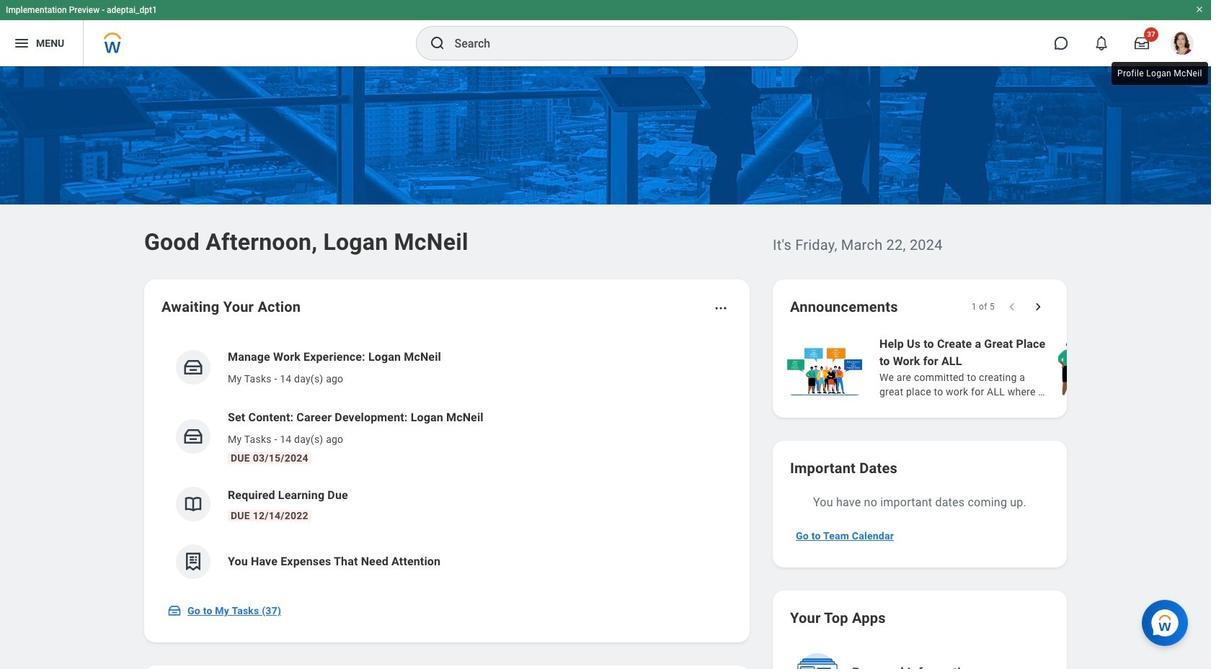 Task type: vqa. For each thing, say whether or not it's contained in the screenshot.
the top inbox image
yes



Task type: describe. For each thing, give the bounding box(es) containing it.
related actions image
[[714, 301, 728, 316]]

1 horizontal spatial inbox image
[[182, 426, 204, 448]]

search image
[[429, 35, 446, 52]]

0 horizontal spatial list
[[161, 337, 732, 591]]

book open image
[[182, 494, 204, 515]]

notifications large image
[[1094, 36, 1109, 50]]

chevron right small image
[[1031, 300, 1045, 314]]



Task type: locate. For each thing, give the bounding box(es) containing it.
1 vertical spatial inbox image
[[167, 604, 182, 619]]

inbox image
[[182, 357, 204, 378]]

0 horizontal spatial inbox image
[[167, 604, 182, 619]]

banner
[[0, 0, 1211, 66]]

Search Workday  search field
[[455, 27, 767, 59]]

inbox image
[[182, 426, 204, 448], [167, 604, 182, 619]]

0 vertical spatial inbox image
[[182, 426, 204, 448]]

close environment banner image
[[1195, 5, 1204, 14]]

profile logan mcneil image
[[1171, 32, 1194, 58]]

chevron left small image
[[1005, 300, 1019, 314]]

status
[[971, 301, 995, 313]]

justify image
[[13, 35, 30, 52]]

1 horizontal spatial list
[[784, 334, 1211, 401]]

inbox large image
[[1135, 36, 1149, 50]]

main content
[[0, 66, 1211, 670]]

tooltip
[[1109, 59, 1211, 88]]

list
[[784, 334, 1211, 401], [161, 337, 732, 591]]

dashboard expenses image
[[182, 551, 204, 573]]



